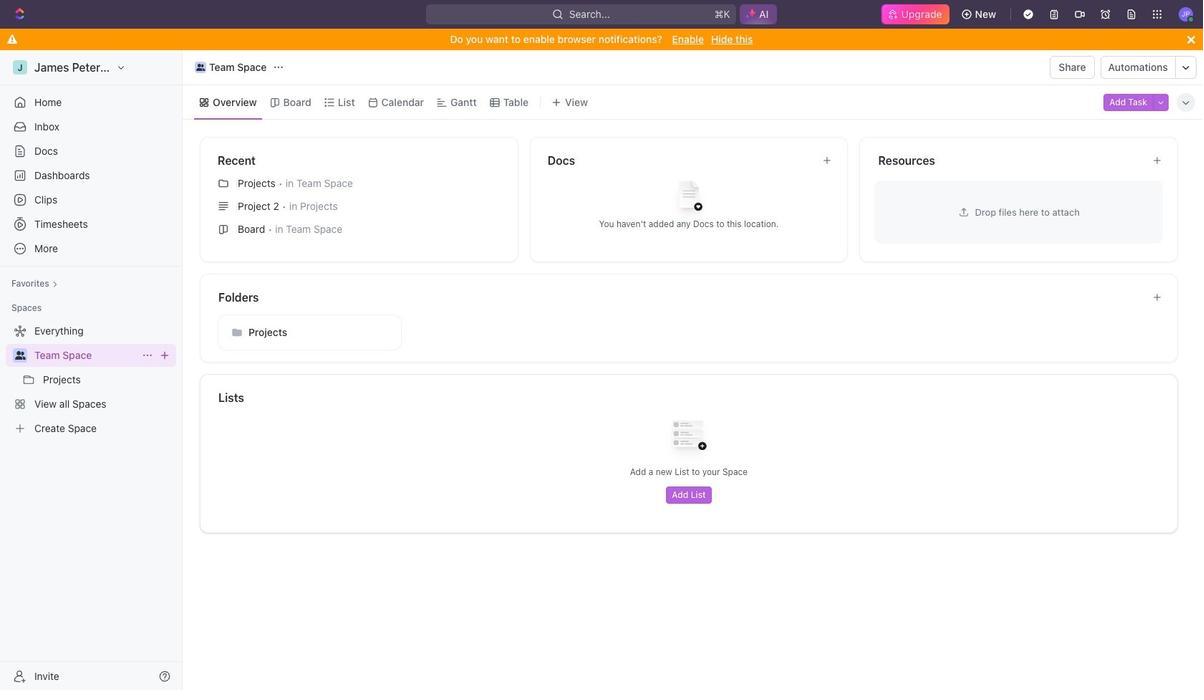 Task type: locate. For each thing, give the bounding box(es) containing it.
user group image
[[196, 64, 205, 71], [15, 351, 25, 360]]

james peterson's workspace, , element
[[13, 60, 27, 75]]

0 horizontal spatial user group image
[[15, 351, 25, 360]]

tree inside "sidebar" navigation
[[6, 320, 176, 440]]

user group image inside "sidebar" navigation
[[15, 351, 25, 360]]

1 vertical spatial user group image
[[15, 351, 25, 360]]

1 horizontal spatial user group image
[[196, 64, 205, 71]]

0 vertical spatial user group image
[[196, 64, 205, 71]]

tree
[[6, 320, 176, 440]]



Task type: describe. For each thing, give the bounding box(es) containing it.
no most used docs image
[[661, 169, 718, 227]]

sidebar navigation
[[0, 50, 186, 690]]

no lists icon. image
[[661, 409, 718, 466]]



Task type: vqa. For each thing, say whether or not it's contained in the screenshot.
EMBED inside the Add apps and websites alongside your tasks with Embed view to save time and reduce context switching.
no



